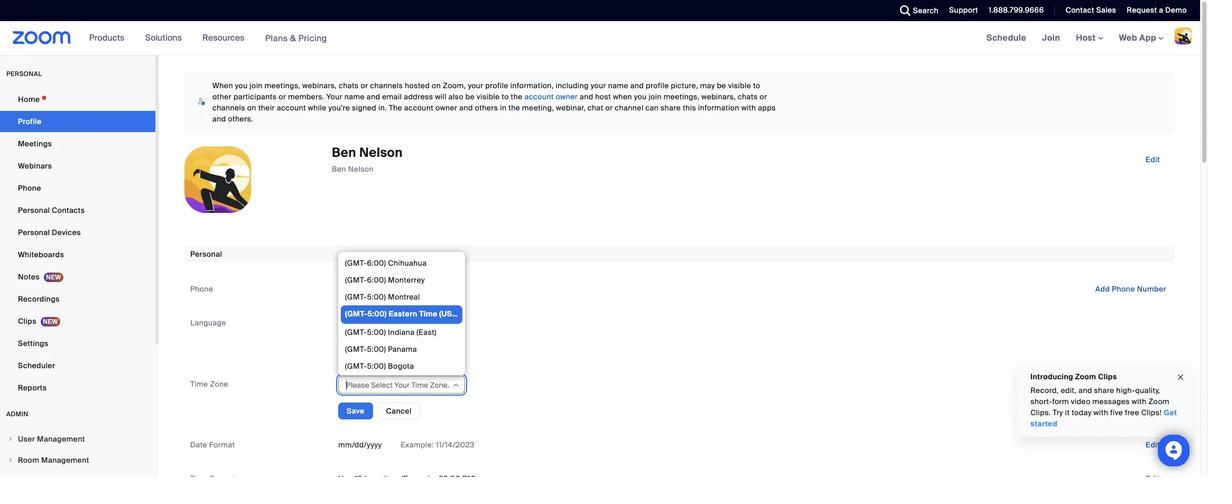 Task type: locate. For each thing, give the bounding box(es) containing it.
(east)
[[417, 328, 437, 337]]

6:00) up (gmt-5:00) montreal
[[367, 275, 386, 285]]

1 edit from the top
[[1146, 155, 1160, 164]]

with inside and host when you join meetings, webinars, chats or channels on their account while you're signed in. the account owner and others in the meeting, webinar, chat or channel can share this information with apps and others.
[[742, 103, 756, 113]]

visible up information
[[728, 81, 751, 90]]

0 vertical spatial on
[[432, 81, 441, 90]]

information
[[698, 103, 740, 113]]

1 vertical spatial cancel button
[[377, 403, 421, 420]]

zoom up clips!
[[1149, 397, 1170, 406]]

0 vertical spatial save
[[347, 345, 364, 355]]

(gmt-
[[345, 258, 367, 268], [345, 275, 367, 285], [345, 292, 367, 302], [345, 309, 368, 319], [345, 328, 367, 337], [345, 344, 367, 354], [345, 361, 367, 371]]

1 horizontal spatial join
[[649, 92, 662, 101]]

owner inside and host when you join meetings, webinars, chats or channels on their account while you're signed in. the account owner and others in the meeting, webinar, chat or channel can share this information with apps and others.
[[436, 103, 458, 113]]

name up the when
[[608, 81, 628, 90]]

phone up 'language'
[[190, 284, 213, 294]]

2 profile from the left
[[646, 81, 669, 90]]

right image
[[7, 436, 14, 442]]

6:00) up (gmt-6:00) monterrey
[[367, 258, 386, 268]]

0 vertical spatial share
[[661, 103, 681, 113]]

0 horizontal spatial time
[[190, 379, 208, 389]]

apps
[[758, 103, 776, 113]]

1 vertical spatial channels
[[212, 103, 245, 113]]

1 save button from the top
[[338, 342, 373, 359]]

to up in at the top of page
[[502, 92, 509, 101]]

cancel
[[386, 345, 412, 355], [386, 407, 412, 416]]

1 vertical spatial to
[[502, 92, 509, 101]]

1 vertical spatial edit
[[1146, 440, 1160, 450]]

(gmt- for (gmt-6:00) monterrey
[[345, 275, 367, 285]]

5:00) for montreal
[[367, 292, 386, 302]]

webinars, inside and host when you join meetings, webinars, chats or channels on their account while you're signed in. the account owner and others in the meeting, webinar, chat or channel can share this information with apps and others.
[[702, 92, 736, 101]]

1 vertical spatial 6:00)
[[367, 275, 386, 285]]

cancel down the select time zone text box
[[386, 407, 412, 416]]

personal for personal devices
[[18, 228, 50, 237]]

and
[[630, 81, 644, 90], [367, 92, 380, 101], [580, 92, 593, 101], [459, 103, 473, 113], [212, 114, 226, 124], [454, 309, 468, 319], [1079, 386, 1092, 395]]

and up the when
[[630, 81, 644, 90]]

1 (gmt- from the top
[[345, 258, 367, 268]]

1 horizontal spatial time
[[419, 309, 438, 319]]

7 (gmt- from the top
[[345, 361, 367, 371]]

chats up your
[[339, 81, 359, 90]]

5:00) down (gmt-6:00) monterrey
[[367, 292, 386, 302]]

1 vertical spatial nelson
[[348, 165, 374, 174]]

0 vertical spatial channels
[[370, 81, 403, 90]]

0 vertical spatial you
[[235, 81, 248, 90]]

your up host
[[591, 81, 606, 90]]

0 vertical spatial the
[[511, 92, 523, 101]]

join up can
[[649, 92, 662, 101]]

management up room management
[[37, 435, 85, 444]]

or left members.
[[279, 92, 286, 101]]

owner
[[556, 92, 578, 101], [436, 103, 458, 113]]

visible up 'others'
[[477, 92, 500, 101]]

0 vertical spatial to
[[753, 81, 761, 90]]

0 horizontal spatial meetings,
[[265, 81, 300, 90]]

1 horizontal spatial share
[[1094, 386, 1115, 395]]

and inside record, edit, and share high-quality, short-form video messages with zoom clips. try it today with five free clips!
[[1079, 386, 1092, 395]]

banner
[[0, 21, 1200, 56]]

time left (us
[[419, 309, 438, 319]]

6:00) for monterrey
[[367, 275, 386, 285]]

clips up settings
[[18, 317, 36, 326]]

2 horizontal spatial with
[[1132, 397, 1147, 406]]

chat
[[588, 103, 604, 113]]

0 horizontal spatial phone
[[18, 183, 41, 193]]

1 horizontal spatial chats
[[738, 92, 758, 101]]

reports link
[[0, 377, 155, 399]]

chats up information
[[738, 92, 758, 101]]

0 horizontal spatial chats
[[339, 81, 359, 90]]

1 horizontal spatial name
[[608, 81, 628, 90]]

0 vertical spatial meetings,
[[265, 81, 300, 90]]

0 horizontal spatial share
[[661, 103, 681, 113]]

clips.
[[1031, 408, 1051, 418]]

ben
[[332, 144, 356, 161], [332, 165, 346, 174]]

search button
[[892, 0, 941, 21]]

product information navigation
[[81, 21, 335, 56]]

(gmt-5:00) eastern time (us and canada)
[[345, 309, 501, 319]]

0 vertical spatial ben
[[332, 144, 356, 161]]

and up 'chat'
[[580, 92, 593, 101]]

your
[[468, 81, 483, 90], [591, 81, 606, 90]]

2 (gmt- from the top
[[345, 275, 367, 285]]

5:00) down (gmt-5:00) panama
[[367, 361, 386, 371]]

account up meeting,
[[525, 92, 554, 101]]

(gmt- for (gmt-5:00) panama
[[345, 344, 367, 354]]

phone down the webinars
[[18, 183, 41, 193]]

2 horizontal spatial account
[[525, 92, 554, 101]]

management for user management
[[37, 435, 85, 444]]

management down "user management" menu item
[[41, 456, 89, 465]]

user management menu item
[[0, 429, 155, 449]]

be right also
[[466, 92, 475, 101]]

5:00) for bogota
[[367, 361, 386, 371]]

(gmt- up (gmt-5:00) bogota
[[345, 344, 367, 354]]

1 vertical spatial you
[[634, 92, 647, 101]]

phone
[[18, 183, 41, 193], [190, 284, 213, 294], [1112, 284, 1135, 294]]

or up apps in the right of the page
[[760, 92, 767, 101]]

0 horizontal spatial profile
[[485, 81, 509, 90]]

host
[[595, 92, 611, 101]]

to up apps in the right of the page
[[753, 81, 761, 90]]

personal for personal contacts
[[18, 206, 50, 215]]

1 vertical spatial owner
[[436, 103, 458, 113]]

2 cancel from the top
[[386, 407, 412, 416]]

0 vertical spatial 6:00)
[[367, 258, 386, 268]]

the down information,
[[511, 92, 523, 101]]

1 6:00) from the top
[[367, 258, 386, 268]]

1 vertical spatial the
[[509, 103, 520, 113]]

management for room management
[[41, 456, 89, 465]]

share right can
[[661, 103, 681, 113]]

(gmt- up (gmt-5:00) panama
[[345, 328, 367, 337]]

edit button
[[1137, 151, 1169, 168], [1137, 437, 1169, 454]]

2 vertical spatial personal
[[190, 250, 222, 259]]

recordings
[[18, 294, 60, 304]]

0 horizontal spatial owner
[[436, 103, 458, 113]]

1 horizontal spatial zoom
[[1149, 397, 1170, 406]]

may
[[700, 81, 715, 90]]

contact sales link
[[1058, 0, 1119, 21], [1066, 5, 1117, 15]]

webinars
[[18, 161, 52, 171]]

zoom up edit,
[[1075, 372, 1096, 382]]

meetings navigation
[[979, 21, 1200, 56]]

cancel button up the bogota
[[377, 342, 421, 359]]

home
[[18, 95, 40, 104]]

host button
[[1076, 32, 1103, 43]]

profile up and host when you join meetings, webinars, chats or channels on their account while you're signed in. the account owner and others in the meeting, webinar, chat or channel can share this information with apps and others.
[[485, 81, 509, 90]]

(gmt- for (gmt-5:00) eastern time (us and canada)
[[345, 309, 368, 319]]

1 horizontal spatial channels
[[370, 81, 403, 90]]

5 (gmt- from the top
[[345, 328, 367, 337]]

1 vertical spatial be
[[466, 92, 475, 101]]

webinar,
[[556, 103, 586, 113]]

2 save from the top
[[347, 407, 364, 416]]

with up free on the bottom right
[[1132, 397, 1147, 406]]

reports
[[18, 383, 47, 393]]

owner down will
[[436, 103, 458, 113]]

1 vertical spatial join
[[649, 92, 662, 101]]

personal
[[18, 206, 50, 215], [18, 228, 50, 237], [190, 250, 222, 259]]

save button up mm/dd/yyyy
[[338, 403, 373, 420]]

products button
[[89, 21, 129, 55]]

on inside and host when you join meetings, webinars, chats or channels on their account while you're signed in. the account owner and others in the meeting, webinar, chat or channel can share this information with apps and others.
[[247, 103, 256, 113]]

1 edit button from the top
[[1137, 151, 1169, 168]]

chats
[[339, 81, 359, 90], [738, 92, 758, 101]]

Select Time Zone text field
[[345, 377, 451, 393]]

owner up webinar, on the left of page
[[556, 92, 578, 101]]

0 horizontal spatial clips
[[18, 317, 36, 326]]

phone right add
[[1112, 284, 1135, 294]]

demo
[[1166, 5, 1187, 15]]

0 horizontal spatial webinars,
[[302, 81, 337, 90]]

language
[[190, 318, 226, 328]]

phone inside personal menu menu
[[18, 183, 41, 193]]

example: 11/14/2023
[[399, 440, 475, 450]]

1 profile from the left
[[485, 81, 509, 90]]

meetings, up members.
[[265, 81, 300, 90]]

1 horizontal spatial your
[[591, 81, 606, 90]]

nelson
[[359, 144, 403, 161], [348, 165, 374, 174]]

0 vertical spatial management
[[37, 435, 85, 444]]

1 vertical spatial clips
[[1098, 372, 1117, 382]]

1 vertical spatial edit button
[[1137, 437, 1169, 454]]

0 vertical spatial with
[[742, 103, 756, 113]]

name up signed
[[345, 92, 365, 101]]

0 horizontal spatial your
[[468, 81, 483, 90]]

1 vertical spatial management
[[41, 456, 89, 465]]

be
[[717, 81, 726, 90], [466, 92, 475, 101]]

0 vertical spatial chats
[[339, 81, 359, 90]]

1 vertical spatial chats
[[738, 92, 758, 101]]

2 cancel button from the top
[[377, 403, 421, 420]]

2 horizontal spatial phone
[[1112, 284, 1135, 294]]

4 (gmt- from the top
[[345, 309, 368, 319]]

2 save button from the top
[[338, 403, 373, 420]]

account owner link
[[525, 92, 578, 101]]

0 horizontal spatial join
[[250, 81, 263, 90]]

6:00) for chihuahua
[[367, 258, 386, 268]]

5:00) up (gmt-5:00) panama
[[367, 328, 386, 337]]

with left apps in the right of the page
[[742, 103, 756, 113]]

profile up can
[[646, 81, 669, 90]]

form
[[1053, 397, 1069, 406]]

(gmt-5:00) indiana (east)
[[345, 328, 437, 337]]

the right in at the top of page
[[509, 103, 520, 113]]

0 vertical spatial zoom
[[1075, 372, 1096, 382]]

channels up email
[[370, 81, 403, 90]]

save button
[[338, 342, 373, 359], [338, 403, 373, 420]]

save up mm/dd/yyyy
[[347, 407, 364, 416]]

2 6:00) from the top
[[367, 275, 386, 285]]

admin
[[6, 410, 28, 419]]

channels down other
[[212, 103, 245, 113]]

zoom
[[1075, 372, 1096, 382], [1149, 397, 1170, 406]]

0 horizontal spatial on
[[247, 103, 256, 113]]

settings link
[[0, 333, 155, 354]]

to
[[753, 81, 761, 90], [502, 92, 509, 101]]

you inside and host when you join meetings, webinars, chats or channels on their account while you're signed in. the account owner and others in the meeting, webinar, chat or channel can share this information with apps and others.
[[634, 92, 647, 101]]

cancel for language
[[386, 345, 412, 355]]

save button up (gmt-5:00) bogota
[[338, 342, 373, 359]]

0 horizontal spatial be
[[466, 92, 475, 101]]

chats inside and host when you join meetings, webinars, chats or channels on their account while you're signed in. the account owner and others in the meeting, webinar, chat or channel can share this information with apps and others.
[[738, 92, 758, 101]]

management
[[37, 435, 85, 444], [41, 456, 89, 465]]

profile picture image
[[1175, 27, 1192, 44]]

and host when you join meetings, webinars, chats or channels on their account while you're signed in. the account owner and others in the meeting, webinar, chat or channel can share this information with apps and others.
[[212, 92, 776, 124]]

and down also
[[459, 103, 473, 113]]

started
[[1031, 419, 1058, 429]]

free
[[1125, 408, 1140, 418]]

0 vertical spatial personal
[[18, 206, 50, 215]]

1 vertical spatial meetings,
[[664, 92, 700, 101]]

0 horizontal spatial channels
[[212, 103, 245, 113]]

1 vertical spatial webinars,
[[702, 92, 736, 101]]

(gmt-6:00) monterrey
[[345, 275, 425, 285]]

2 your from the left
[[591, 81, 606, 90]]

webinars, up information
[[702, 92, 736, 101]]

(gmt-5:00) montreal
[[345, 292, 420, 302]]

1 vertical spatial save
[[347, 407, 364, 416]]

be right the may
[[717, 81, 726, 90]]

with down 'messages'
[[1094, 408, 1109, 418]]

0 vertical spatial clips
[[18, 317, 36, 326]]

on up will
[[432, 81, 441, 90]]

edit user photo image
[[209, 175, 226, 184]]

request a demo
[[1127, 5, 1187, 15]]

meetings, inside when you join meetings, webinars, chats or channels hosted on zoom, your profile information, including your name and profile picture, may be visible to other participants or members. your name and email address will also be visible to the
[[265, 81, 300, 90]]

1 vertical spatial zoom
[[1149, 397, 1170, 406]]

(gmt- down (gmt-5:00) panama
[[345, 361, 367, 371]]

0 horizontal spatial you
[[235, 81, 248, 90]]

in
[[500, 103, 507, 113]]

on down the participants
[[247, 103, 256, 113]]

join inside and host when you join meetings, webinars, chats or channels on their account while you're signed in. the account owner and others in the meeting, webinar, chat or channel can share this information with apps and others.
[[649, 92, 662, 101]]

1 horizontal spatial with
[[1094, 408, 1109, 418]]

cancel button
[[377, 342, 421, 359], [377, 403, 421, 420]]

1 cancel from the top
[[386, 345, 412, 355]]

record,
[[1031, 386, 1059, 395]]

0 horizontal spatial visible
[[477, 92, 500, 101]]

introducing zoom clips
[[1031, 372, 1117, 382]]

app
[[1140, 32, 1157, 43]]

web app
[[1119, 32, 1157, 43]]

short-
[[1031, 397, 1053, 406]]

(gmt- up set
[[345, 258, 367, 268]]

0 vertical spatial save button
[[338, 342, 373, 359]]

save up (gmt-5:00) bogota
[[347, 345, 364, 355]]

1 vertical spatial personal
[[18, 228, 50, 237]]

0 vertical spatial cancel
[[386, 345, 412, 355]]

edit
[[1146, 155, 1160, 164], [1146, 440, 1160, 450]]

quality,
[[1136, 386, 1160, 395]]

you up channel
[[634, 92, 647, 101]]

1 horizontal spatial meetings,
[[664, 92, 700, 101]]

1 horizontal spatial clips
[[1098, 372, 1117, 382]]

1 vertical spatial cancel
[[386, 407, 412, 416]]

1 vertical spatial on
[[247, 103, 256, 113]]

management inside "menu item"
[[41, 456, 89, 465]]

cancel button down the select time zone text box
[[377, 403, 421, 420]]

signed
[[352, 103, 376, 113]]

cancel up the bogota
[[386, 345, 412, 355]]

3 (gmt- from the top
[[345, 292, 367, 302]]

clips up high- at right
[[1098, 372, 1117, 382]]

support
[[949, 5, 978, 15]]

1 horizontal spatial on
[[432, 81, 441, 90]]

and up video
[[1079, 386, 1092, 395]]

0 horizontal spatial zoom
[[1075, 372, 1096, 382]]

contacts
[[52, 206, 85, 215]]

contact sales
[[1066, 5, 1117, 15]]

0 vertical spatial name
[[608, 81, 628, 90]]

(gmt- for (gmt-5:00) bogota
[[345, 361, 367, 371]]

2 edit from the top
[[1146, 440, 1160, 450]]

0 vertical spatial owner
[[556, 92, 578, 101]]

0 vertical spatial webinars,
[[302, 81, 337, 90]]

1 horizontal spatial you
[[634, 92, 647, 101]]

0 horizontal spatial with
[[742, 103, 756, 113]]

(gmt- down (gmt-6:00) monterrey
[[345, 292, 367, 302]]

0 vertical spatial be
[[717, 81, 726, 90]]

save
[[347, 345, 364, 355], [347, 407, 364, 416]]

user
[[18, 435, 35, 444]]

the inside and host when you join meetings, webinars, chats or channels on their account while you're signed in. the account owner and others in the meeting, webinar, chat or channel can share this information with apps and others.
[[509, 103, 520, 113]]

or
[[361, 81, 368, 90], [279, 92, 286, 101], [760, 92, 767, 101], [606, 103, 613, 113]]

join up the participants
[[250, 81, 263, 90]]

you
[[235, 81, 248, 90], [634, 92, 647, 101]]

(gmt- up (gmt-5:00) montreal
[[345, 275, 367, 285]]

time left zone
[[190, 379, 208, 389]]

request a demo link
[[1119, 0, 1200, 21], [1127, 5, 1187, 15]]

address
[[404, 92, 433, 101]]

0 vertical spatial edit button
[[1137, 151, 1169, 168]]

support link
[[941, 0, 981, 21], [949, 5, 978, 15]]

0 vertical spatial cancel button
[[377, 342, 421, 359]]

share inside and host when you join meetings, webinars, chats or channels on their account while you're signed in. the account owner and others in the meeting, webinar, chat or channel can share this information with apps and others.
[[661, 103, 681, 113]]

others.
[[228, 114, 253, 124]]

account down members.
[[277, 103, 306, 113]]

plans & pricing link
[[265, 33, 327, 44], [265, 33, 327, 44]]

meetings, down picture,
[[664, 92, 700, 101]]

(gmt- for (gmt-5:00) indiana (east)
[[345, 328, 367, 337]]

save button for language
[[338, 342, 373, 359]]

your right zoom,
[[468, 81, 483, 90]]

5:00) down (gmt-5:00) montreal
[[368, 309, 387, 319]]

schedule
[[987, 32, 1027, 43]]

0 vertical spatial join
[[250, 81, 263, 90]]

webinars, up members.
[[302, 81, 337, 90]]

you up the participants
[[235, 81, 248, 90]]

join
[[250, 81, 263, 90], [649, 92, 662, 101]]

6 (gmt- from the top
[[345, 344, 367, 354]]

1 horizontal spatial webinars,
[[702, 92, 736, 101]]

(gmt- down set
[[345, 309, 368, 319]]

including
[[556, 81, 589, 90]]

1 cancel button from the top
[[377, 342, 421, 359]]

0 horizontal spatial name
[[345, 92, 365, 101]]

account down address
[[404, 103, 434, 113]]

name
[[608, 81, 628, 90], [345, 92, 365, 101]]

share up 'messages'
[[1094, 386, 1115, 395]]

0 vertical spatial edit
[[1146, 155, 1160, 164]]

5:00) up (gmt-5:00) bogota
[[367, 344, 386, 354]]

right image
[[7, 457, 14, 464]]

1 save from the top
[[347, 345, 364, 355]]

management inside menu item
[[37, 435, 85, 444]]

others
[[475, 103, 498, 113]]

1 horizontal spatial visible
[[728, 81, 751, 90]]



Task type: vqa. For each thing, say whether or not it's contained in the screenshot.
Waiting
no



Task type: describe. For each thing, give the bounding box(es) containing it.
cancel button for language
[[377, 342, 421, 359]]

1 vertical spatial name
[[345, 92, 365, 101]]

date
[[190, 440, 207, 450]]

sales
[[1097, 5, 1117, 15]]

profile
[[18, 117, 41, 126]]

save button for time zone
[[338, 403, 373, 420]]

resources button
[[203, 21, 249, 55]]

introducing
[[1031, 372, 1074, 382]]

room management
[[18, 456, 89, 465]]

bogota
[[388, 361, 414, 371]]

plans & pricing
[[265, 33, 327, 44]]

1 horizontal spatial owner
[[556, 92, 578, 101]]

zoom inside record, edit, and share high-quality, short-form video messages with zoom clips. try it today with five free clips!
[[1149, 397, 1170, 406]]

save for time zone
[[347, 407, 364, 416]]

save for language
[[347, 345, 364, 355]]

notes link
[[0, 266, 155, 288]]

share inside record, edit, and share high-quality, short-form video messages with zoom clips. try it today with five free clips!
[[1094, 386, 1115, 395]]

not set
[[338, 284, 365, 294]]

meetings, inside and host when you join meetings, webinars, chats or channels on their account while you're signed in. the account owner and others in the meeting, webinar, chat or channel can share this information with apps and others.
[[664, 92, 700, 101]]

solutions
[[145, 32, 182, 43]]

channels inside when you join meetings, webinars, chats or channels hosted on zoom, your profile information, including your name and profile picture, may be visible to other participants or members. your name and email address will also be visible to the
[[370, 81, 403, 90]]

cancel for time zone
[[386, 407, 412, 416]]

can
[[646, 103, 659, 113]]

panama
[[388, 344, 417, 354]]

webinars, inside when you join meetings, webinars, chats or channels hosted on zoom, your profile information, including your name and profile picture, may be visible to other participants or members. your name and email address will also be visible to the
[[302, 81, 337, 90]]

phone link
[[0, 178, 155, 199]]

also
[[449, 92, 464, 101]]

request
[[1127, 5, 1157, 15]]

1 vertical spatial visible
[[477, 92, 500, 101]]

chats inside when you join meetings, webinars, chats or channels hosted on zoom, your profile information, including your name and profile picture, may be visible to other participants or members. your name and email address will also be visible to the
[[339, 81, 359, 90]]

clips link
[[0, 311, 155, 332]]

information,
[[510, 81, 554, 90]]

5:00) for indiana
[[367, 328, 386, 337]]

2 vertical spatial with
[[1094, 408, 1109, 418]]

(us
[[439, 309, 452, 319]]

or down host
[[606, 103, 613, 113]]

join inside when you join meetings, webinars, chats or channels hosted on zoom, your profile information, including your name and profile picture, may be visible to other participants or members. your name and email address will also be visible to the
[[250, 81, 263, 90]]

2 edit button from the top
[[1137, 437, 1169, 454]]

today
[[1072, 408, 1092, 418]]

participants
[[234, 92, 277, 101]]

join
[[1042, 32, 1060, 43]]

0 vertical spatial nelson
[[359, 144, 403, 161]]

and left others.
[[212, 114, 226, 124]]

products
[[89, 32, 124, 43]]

you inside when you join meetings, webinars, chats or channels hosted on zoom, your profile information, including your name and profile picture, may be visible to other participants or members. your name and email address will also be visible to the
[[235, 81, 248, 90]]

close image
[[1177, 371, 1185, 383]]

room management menu item
[[0, 450, 155, 470]]

0 vertical spatial time
[[419, 309, 438, 319]]

add phone number button
[[1087, 281, 1175, 298]]

other
[[212, 92, 232, 101]]

user management
[[18, 435, 85, 444]]

plans
[[265, 33, 288, 44]]

get
[[1164, 408, 1177, 418]]

recordings link
[[0, 289, 155, 310]]

search
[[913, 6, 939, 15]]

whiteboards
[[18, 250, 64, 260]]

add phone number
[[1096, 284, 1167, 294]]

phone inside button
[[1112, 284, 1135, 294]]

1.888.799.9666
[[989, 5, 1044, 15]]

montreal
[[388, 292, 420, 302]]

1 horizontal spatial be
[[717, 81, 726, 90]]

personal contacts
[[18, 206, 85, 215]]

ben nelson ben nelson
[[332, 144, 403, 174]]

1 ben from the top
[[332, 144, 356, 161]]

this
[[683, 103, 696, 113]]

zoom logo image
[[13, 31, 71, 44]]

hide options image
[[452, 381, 460, 389]]

record, edit, and share high-quality, short-form video messages with zoom clips. try it today with five free clips!
[[1031, 386, 1170, 418]]

web app button
[[1119, 32, 1164, 43]]

meetings link
[[0, 133, 155, 154]]

personal
[[6, 70, 42, 78]]

(gmt- for (gmt-5:00) montreal
[[345, 292, 367, 302]]

channel
[[615, 103, 644, 113]]

5:00) for panama
[[367, 344, 386, 354]]

home link
[[0, 89, 155, 110]]

1 your from the left
[[468, 81, 483, 90]]

1 horizontal spatial account
[[404, 103, 434, 113]]

personal menu menu
[[0, 89, 155, 400]]

and right (us
[[454, 309, 468, 319]]

high-
[[1117, 386, 1136, 395]]

will
[[435, 92, 447, 101]]

meeting,
[[522, 103, 554, 113]]

settings
[[18, 339, 48, 348]]

on inside when you join meetings, webinars, chats or channels hosted on zoom, your profile information, including your name and profile picture, may be visible to other participants or members. your name and email address will also be visible to the
[[432, 81, 441, 90]]

when
[[613, 92, 632, 101]]

messages
[[1093, 397, 1130, 406]]

date format
[[190, 440, 235, 450]]

notes
[[18, 272, 40, 282]]

(gmt-5:00) bogota
[[345, 361, 414, 371]]

contact
[[1066, 5, 1095, 15]]

banner containing products
[[0, 21, 1200, 56]]

or up signed
[[361, 81, 368, 90]]

0 horizontal spatial to
[[502, 92, 509, 101]]

get started link
[[1031, 408, 1177, 429]]

0 vertical spatial visible
[[728, 81, 751, 90]]

while
[[308, 103, 327, 113]]

cancel button for time zone
[[377, 403, 421, 420]]

host
[[1076, 32, 1098, 43]]

and up 'in.'
[[367, 92, 380, 101]]

indiana
[[388, 328, 415, 337]]

personal contacts link
[[0, 200, 155, 221]]

user photo image
[[184, 146, 251, 213]]

web
[[1119, 32, 1138, 43]]

get started
[[1031, 408, 1177, 429]]

0 horizontal spatial account
[[277, 103, 306, 113]]

the inside when you join meetings, webinars, chats or channels hosted on zoom, your profile information, including your name and profile picture, may be visible to other participants or members. your name and email address will also be visible to the
[[511, 92, 523, 101]]

five
[[1111, 408, 1123, 418]]

clips inside personal menu menu
[[18, 317, 36, 326]]

time zone
[[190, 379, 228, 389]]

1 horizontal spatial to
[[753, 81, 761, 90]]

(gmt- for (gmt-6:00) chihuahua
[[345, 258, 367, 268]]

account owner
[[525, 92, 578, 101]]

admin menu menu
[[0, 429, 155, 477]]

1 vertical spatial with
[[1132, 397, 1147, 406]]

devices
[[52, 228, 81, 237]]

when you join meetings, webinars, chats or channels hosted on zoom, your profile information, including your name and profile picture, may be visible to other participants or members. your name and email address will also be visible to the
[[212, 81, 761, 101]]

5:00) for eastern
[[368, 309, 387, 319]]

eastern
[[389, 309, 417, 319]]

1 horizontal spatial phone
[[190, 284, 213, 294]]

webinars link
[[0, 155, 155, 177]]

your
[[327, 92, 343, 101]]

the
[[389, 103, 402, 113]]

meetings
[[18, 139, 52, 149]]

try
[[1053, 408, 1063, 418]]

(gmt-6:00) chihuahua
[[345, 258, 427, 268]]

when
[[212, 81, 233, 90]]

in.
[[378, 103, 387, 113]]

2 ben from the top
[[332, 165, 346, 174]]

format
[[209, 440, 235, 450]]

1 vertical spatial time
[[190, 379, 208, 389]]

not
[[338, 284, 351, 294]]

channels inside and host when you join meetings, webinars, chats or channels on their account while you're signed in. the account owner and others in the meeting, webinar, chat or channel can share this information with apps and others.
[[212, 103, 245, 113]]

profile link
[[0, 111, 155, 132]]

join link
[[1034, 21, 1068, 55]]

clips!
[[1142, 408, 1162, 418]]

their
[[258, 103, 275, 113]]

you're
[[329, 103, 350, 113]]



